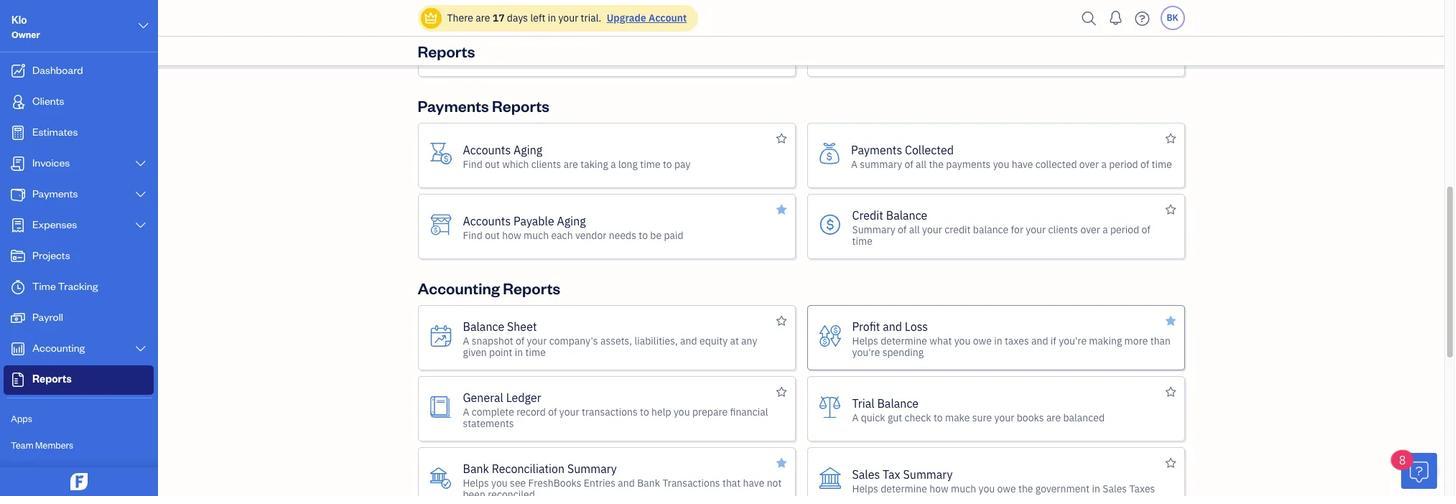 Task type: vqa. For each thing, say whether or not it's contained in the screenshot.


Task type: describe. For each thing, give the bounding box(es) containing it.
general ledger a complete record of your transactions to help you prepare financial statements
[[463, 390, 768, 430]]

over for payments collected
[[1080, 158, 1099, 171]]

how for sales
[[930, 482, 949, 495]]

payments collected a summary of all the payments you have collected over a period of time
[[851, 143, 1172, 171]]

equity
[[700, 334, 728, 347]]

project image
[[9, 249, 27, 264]]

the inside the payments collected a summary of all the payments you have collected over a period of time
[[929, 158, 944, 171]]

tracking
[[58, 279, 98, 293]]

transactions
[[663, 477, 720, 490]]

a inside accounts aging find out which clients are taking a long time to pay
[[611, 158, 616, 171]]

client
[[912, 31, 942, 46]]

from
[[632, 46, 653, 59]]

estimates
[[32, 125, 78, 139]]

find inside accounts aging find out which clients are taking a long time to pay
[[463, 158, 483, 171]]

ledger
[[506, 390, 541, 405]]

credit
[[852, 208, 884, 222]]

spending
[[883, 346, 924, 359]]

accounts for accounts aging
[[463, 143, 511, 157]]

update favorite status for bank reconciliation summary image
[[776, 455, 787, 472]]

item
[[679, 46, 700, 59]]

any
[[742, 334, 758, 347]]

bank reconciliation summary helps you see freshbooks entries and bank transactions that have not been reconciled
[[463, 462, 782, 496]]

accounts for accounts payable aging
[[463, 214, 511, 228]]

balanced
[[1064, 411, 1105, 424]]

payroll
[[32, 310, 63, 324]]

klo owner
[[11, 13, 40, 40]]

1 vertical spatial sales
[[852, 467, 880, 482]]

accounting for accounting reports
[[418, 278, 500, 298]]

your right for
[[1026, 223, 1046, 236]]

reconciled
[[488, 488, 535, 496]]

how inside item sales see how much money you're making from each item you sell
[[484, 46, 503, 59]]

reconciliation
[[492, 462, 565, 476]]

and inside balance sheet a snapshot of your company's assets, liabilities, and equity at any given point in time
[[680, 334, 697, 347]]

by
[[897, 31, 910, 46]]

statements
[[463, 417, 514, 430]]

out inside accounts payable aging find out how much each vendor needs to be paid
[[485, 229, 500, 242]]

determine for summary
[[881, 482, 927, 495]]

in inside the sales tax summary helps determine how much you owe the government in sales taxes
[[1092, 482, 1101, 495]]

your left trial.
[[559, 11, 579, 24]]

been
[[463, 488, 486, 496]]

aging inside accounts aging find out which clients are taking a long time to pay
[[514, 143, 543, 157]]

a for credit balance
[[1103, 223, 1108, 236]]

you're inside item sales see how much money you're making from each item you sell
[[566, 46, 594, 59]]

taxes
[[1130, 482, 1156, 495]]

helps for sales tax summary
[[852, 482, 879, 495]]

accounting reports
[[418, 278, 561, 298]]

loss
[[905, 319, 928, 334]]

left
[[531, 11, 546, 24]]

company's
[[549, 334, 598, 347]]

credit
[[945, 223, 971, 236]]

you inside general ledger a complete record of your transactions to help you prepare financial statements
[[674, 406, 690, 418]]

freshbooks image
[[68, 473, 91, 491]]

aging inside accounts payable aging find out how much each vendor needs to be paid
[[557, 214, 586, 228]]

pay
[[675, 158, 691, 171]]

update favorite status for accounts aging image
[[776, 130, 787, 147]]

credit balance summary of all your credit balance for your clients over a period of time
[[852, 208, 1151, 248]]

17
[[493, 11, 505, 24]]

0 vertical spatial are
[[476, 11, 490, 24]]

books
[[1017, 411, 1044, 424]]

expenses
[[32, 218, 77, 231]]

update favorite status for balance sheet image
[[776, 313, 787, 330]]

client image
[[9, 95, 27, 109]]

chevron large down image
[[134, 158, 147, 170]]

your left the "credit"
[[922, 223, 942, 236]]

revenue
[[850, 31, 895, 46]]

owe inside profit and loss helps determine what you owe in taxes and if you're making more than you're spending
[[973, 334, 992, 347]]

long
[[619, 158, 638, 171]]

8 button
[[1392, 451, 1438, 489]]

taking
[[581, 158, 608, 171]]

in inside profit and loss helps determine what you owe in taxes and if you're making more than you're spending
[[994, 334, 1003, 347]]

of inside balance sheet a snapshot of your company's assets, liabilities, and equity at any given point in time
[[516, 334, 525, 347]]

dashboard
[[32, 63, 83, 77]]

profit and loss helps determine what you owe in taxes and if you're making more than you're spending
[[852, 319, 1171, 359]]

clients inside credit balance summary of all your credit balance for your clients over a period of time
[[1049, 223, 1079, 236]]

reports up sheet
[[503, 278, 561, 298]]

update favorite status for payments collected image
[[1166, 130, 1176, 147]]

8
[[1400, 453, 1406, 468]]

reports up which
[[492, 96, 550, 116]]

time tracking
[[32, 279, 98, 293]]

days
[[507, 11, 528, 24]]

time inside the payments collected a summary of all the payments you have collected over a period of time
[[1152, 158, 1172, 171]]

what
[[930, 334, 952, 347]]

all inside credit balance summary of all your credit balance for your clients over a period of time
[[909, 223, 920, 236]]

report image
[[9, 373, 27, 387]]

sheet
[[507, 319, 537, 334]]

over for credit balance
[[1081, 223, 1101, 236]]

check
[[905, 411, 932, 424]]

sales tax summary helps determine how much you owe the government in sales taxes
[[852, 467, 1156, 495]]

at
[[730, 334, 739, 347]]

time inside credit balance summary of all your credit balance for your clients over a period of time
[[852, 235, 873, 248]]

are inside trial balance a quick gut check to make sure your books are balanced
[[1047, 411, 1061, 424]]

payments
[[946, 158, 991, 171]]

transactions
[[582, 406, 638, 418]]

a for payments collected
[[851, 158, 858, 171]]

snapshot
[[472, 334, 513, 347]]

you inside the payments collected a summary of all the payments you have collected over a period of time
[[993, 158, 1010, 171]]

in inside balance sheet a snapshot of your company's assets, liabilities, and equity at any given point in time
[[515, 346, 523, 359]]

determine for loss
[[881, 334, 927, 347]]

quick
[[861, 411, 886, 424]]

balance for general ledger
[[878, 396, 919, 411]]

update favorite status for item sales image
[[776, 19, 787, 36]]

money
[[533, 46, 564, 59]]

invoice image
[[9, 157, 27, 171]]

update favorite status for profit and loss image
[[1166, 313, 1176, 330]]

update favorite status for credit balance image
[[1166, 201, 1176, 218]]

find inside accounts payable aging find out how much each vendor needs to be paid
[[463, 229, 483, 242]]

payments for reports
[[418, 96, 489, 116]]

balance inside balance sheet a snapshot of your company's assets, liabilities, and equity at any given point in time
[[463, 319, 505, 334]]

projects link
[[4, 242, 154, 272]]

upgrade account link
[[604, 11, 687, 24]]

there
[[447, 11, 473, 24]]

entries
[[584, 477, 616, 490]]

given
[[463, 346, 487, 359]]

apps
[[11, 413, 32, 425]]

each inside accounts payable aging find out how much each vendor needs to be paid
[[551, 229, 573, 242]]

are inside accounts aging find out which clients are taking a long time to pay
[[564, 158, 578, 171]]

freshbooks
[[528, 477, 582, 490]]

apps link
[[4, 407, 154, 432]]

0 vertical spatial bank
[[463, 462, 489, 476]]

team
[[11, 440, 33, 451]]

the inside the sales tax summary helps determine how much you owe the government in sales taxes
[[1019, 482, 1034, 495]]

assets,
[[601, 334, 632, 347]]

2 horizontal spatial you're
[[1059, 334, 1087, 347]]

that
[[723, 477, 741, 490]]

chevron large down image for expenses
[[134, 220, 147, 231]]

in right the left
[[548, 11, 556, 24]]

collected
[[1036, 158, 1077, 171]]

update favorite status for accounts payable aging image
[[776, 201, 787, 218]]

of inside general ledger a complete record of your transactions to help you prepare financial statements
[[548, 406, 557, 418]]

accounts payable aging find out how much each vendor needs to be paid
[[463, 214, 684, 242]]

your inside trial balance a quick gut check to make sure your books are balanced
[[995, 411, 1015, 424]]

balance
[[973, 223, 1009, 236]]

invoices link
[[4, 149, 154, 179]]

estimate image
[[9, 126, 27, 140]]

clients
[[32, 94, 64, 108]]

have inside bank reconciliation summary helps you see freshbooks entries and bank transactions that have not been reconciled
[[743, 477, 765, 490]]

account
[[649, 11, 687, 24]]

all inside the payments collected a summary of all the payments you have collected over a period of time
[[916, 158, 927, 171]]

taxes
[[1005, 334, 1029, 347]]

payable
[[514, 214, 554, 228]]

to inside trial balance a quick gut check to make sure your books are balanced
[[934, 411, 943, 424]]

if
[[1051, 334, 1057, 347]]

and inside bank reconciliation summary helps you see freshbooks entries and bank transactions that have not been reconciled
[[618, 477, 635, 490]]

making inside item sales see how much money you're making from each item you sell
[[596, 46, 629, 59]]



Task type: locate. For each thing, give the bounding box(es) containing it.
chart image
[[9, 342, 27, 356]]

0 vertical spatial the
[[929, 158, 944, 171]]

the left government
[[1019, 482, 1034, 495]]

0 vertical spatial find
[[463, 158, 483, 171]]

payments for collected
[[851, 143, 903, 157]]

upgrade
[[607, 11, 646, 24]]

1 vertical spatial bank
[[637, 477, 660, 490]]

making left from
[[596, 46, 629, 59]]

needs
[[609, 229, 637, 242]]

1 horizontal spatial payments
[[418, 96, 489, 116]]

dashboard image
[[9, 64, 27, 78]]

owe left taxes
[[973, 334, 992, 347]]

resource center badge image
[[1402, 453, 1438, 489]]

to inside accounts payable aging find out how much each vendor needs to be paid
[[639, 229, 648, 242]]

update favorite status for sales tax summary image
[[1166, 455, 1176, 472]]

the down collected
[[929, 158, 944, 171]]

see
[[465, 46, 481, 59]]

chevron large down image for accounting
[[134, 343, 147, 355]]

1 vertical spatial determine
[[881, 482, 927, 495]]

revenue by client
[[850, 31, 942, 46]]

0 vertical spatial all
[[916, 158, 927, 171]]

0 vertical spatial out
[[485, 158, 500, 171]]

balance right credit
[[886, 208, 928, 222]]

summary down credit
[[852, 223, 896, 236]]

bank up been
[[463, 462, 489, 476]]

0 vertical spatial making
[[596, 46, 629, 59]]

1 vertical spatial the
[[1019, 482, 1034, 495]]

how
[[484, 46, 503, 59], [502, 229, 521, 242], [930, 482, 949, 495]]

over inside credit balance summary of all your credit balance for your clients over a period of time
[[1081, 223, 1101, 236]]

more
[[1125, 334, 1148, 347]]

your inside general ledger a complete record of your transactions to help you prepare financial statements
[[560, 406, 580, 418]]

tax
[[883, 467, 901, 482]]

1 vertical spatial making
[[1089, 334, 1122, 347]]

period for collected
[[1109, 158, 1138, 171]]

payments inside payments link
[[32, 187, 78, 200]]

0 horizontal spatial accounting
[[32, 341, 85, 355]]

payments down see on the top left
[[418, 96, 489, 116]]

a inside the payments collected a summary of all the payments you have collected over a period of time
[[851, 158, 858, 171]]

0 horizontal spatial the
[[929, 158, 944, 171]]

0 vertical spatial how
[[484, 46, 503, 59]]

you inside item sales see how much money you're making from each item you sell
[[702, 46, 718, 59]]

and inside main element
[[35, 466, 50, 478]]

sales down 17
[[492, 31, 520, 46]]

complete
[[472, 406, 514, 418]]

sales
[[492, 31, 520, 46], [852, 467, 880, 482], [1103, 482, 1127, 495]]

are left taking
[[564, 158, 578, 171]]

owe left government
[[998, 482, 1016, 495]]

accounting for accounting
[[32, 341, 85, 355]]

you left the sell
[[702, 46, 718, 59]]

balance for accounts payable aging
[[886, 208, 928, 222]]

find up accounting reports
[[463, 229, 483, 242]]

dashboard link
[[4, 57, 154, 86]]

2 horizontal spatial sales
[[1103, 482, 1127, 495]]

reports inside reports link
[[32, 372, 72, 386]]

0 vertical spatial clients
[[531, 158, 561, 171]]

clients inside accounts aging find out which clients are taking a long time to pay
[[531, 158, 561, 171]]

out inside accounts aging find out which clients are taking a long time to pay
[[485, 158, 500, 171]]

clients right which
[[531, 158, 561, 171]]

balance inside credit balance summary of all your credit balance for your clients over a period of time
[[886, 208, 928, 222]]

determine inside the sales tax summary helps determine how much you owe the government in sales taxes
[[881, 482, 927, 495]]

1 horizontal spatial making
[[1089, 334, 1122, 347]]

2 find from the top
[[463, 229, 483, 242]]

aging up vendor
[[557, 214, 586, 228]]

1 vertical spatial owe
[[998, 482, 1016, 495]]

2 vertical spatial payments
[[32, 187, 78, 200]]

accounts left payable
[[463, 214, 511, 228]]

0 vertical spatial payments
[[418, 96, 489, 116]]

time inside accounts aging find out which clients are taking a long time to pay
[[640, 158, 661, 171]]

a for balance sheet
[[463, 334, 469, 347]]

summary right tax
[[903, 467, 953, 482]]

general
[[463, 390, 504, 405]]

summary for tax
[[903, 467, 953, 482]]

helps
[[852, 334, 879, 347], [463, 477, 489, 490], [852, 482, 879, 495]]

helps down profit
[[852, 334, 879, 347]]

out left which
[[485, 158, 500, 171]]

1 vertical spatial aging
[[557, 214, 586, 228]]

1 determine from the top
[[881, 334, 927, 347]]

0 vertical spatial sales
[[492, 31, 520, 46]]

reports right report image
[[32, 372, 72, 386]]

payments up summary on the top right
[[851, 143, 903, 157]]

to left help in the bottom left of the page
[[640, 406, 649, 418]]

much inside item sales see how much money you're making from each item you sell
[[505, 46, 531, 59]]

0 vertical spatial owe
[[973, 334, 992, 347]]

1 vertical spatial clients
[[1049, 223, 1079, 236]]

1 vertical spatial all
[[909, 223, 920, 236]]

much for accounts
[[524, 229, 549, 242]]

a down trial
[[852, 411, 859, 424]]

period
[[1109, 158, 1138, 171], [1111, 223, 1140, 236]]

update favorite status for revenue by client image
[[1166, 19, 1176, 36]]

out
[[485, 158, 500, 171], [485, 229, 500, 242]]

making left more
[[1089, 334, 1122, 347]]

2 vertical spatial much
[[951, 482, 977, 495]]

1 horizontal spatial bank
[[637, 477, 660, 490]]

0 horizontal spatial have
[[743, 477, 765, 490]]

a for payments collected
[[1102, 158, 1107, 171]]

have left collected
[[1012, 158, 1033, 171]]

reports down "there"
[[418, 41, 475, 61]]

summary for reconciliation
[[568, 462, 617, 476]]

1 horizontal spatial clients
[[1049, 223, 1079, 236]]

owe inside the sales tax summary helps determine how much you owe the government in sales taxes
[[998, 482, 1016, 495]]

time down credit
[[852, 235, 873, 248]]

0 vertical spatial over
[[1080, 158, 1099, 171]]

out up accounting reports
[[485, 229, 500, 242]]

time down the update favorite status for payments collected image
[[1152, 158, 1172, 171]]

accounts inside accounts payable aging find out how much each vendor needs to be paid
[[463, 214, 511, 228]]

helps left see
[[463, 477, 489, 490]]

sell
[[721, 46, 736, 59]]

to inside accounts aging find out which clients are taking a long time to pay
[[663, 158, 672, 171]]

period inside the payments collected a summary of all the payments you have collected over a period of time
[[1109, 158, 1138, 171]]

making
[[596, 46, 629, 59], [1089, 334, 1122, 347]]

and left if
[[1032, 334, 1049, 347]]

helps inside the sales tax summary helps determine how much you owe the government in sales taxes
[[852, 482, 879, 495]]

in right point
[[515, 346, 523, 359]]

each left vendor
[[551, 229, 573, 242]]

accounts inside accounts aging find out which clients are taking a long time to pay
[[463, 143, 511, 157]]

are left 17
[[476, 11, 490, 24]]

balance inside trial balance a quick gut check to make sure your books are balanced
[[878, 396, 919, 411]]

0 vertical spatial have
[[1012, 158, 1033, 171]]

time
[[32, 279, 56, 293]]

over inside the payments collected a summary of all the payments you have collected over a period of time
[[1080, 158, 1099, 171]]

you down sure
[[979, 482, 995, 495]]

1 horizontal spatial have
[[1012, 158, 1033, 171]]

how inside accounts payable aging find out how much each vendor needs to be paid
[[502, 229, 521, 242]]

much down payable
[[524, 229, 549, 242]]

balance
[[886, 208, 928, 222], [463, 319, 505, 334], [878, 396, 919, 411]]

chevron large down image for payments
[[134, 189, 147, 200]]

money image
[[9, 311, 27, 325]]

1 vertical spatial over
[[1081, 223, 1101, 236]]

1 vertical spatial find
[[463, 229, 483, 242]]

to left be
[[639, 229, 648, 242]]

services
[[52, 466, 87, 478]]

1 vertical spatial much
[[524, 229, 549, 242]]

0 horizontal spatial are
[[476, 11, 490, 24]]

sales left tax
[[852, 467, 880, 482]]

0 horizontal spatial owe
[[973, 334, 992, 347]]

summary inside the sales tax summary helps determine how much you owe the government in sales taxes
[[903, 467, 953, 482]]

and left equity
[[680, 334, 697, 347]]

1 vertical spatial are
[[564, 158, 578, 171]]

0 vertical spatial balance
[[886, 208, 928, 222]]

determine inside profit and loss helps determine what you owe in taxes and if you're making more than you're spending
[[881, 334, 927, 347]]

your right sure
[[995, 411, 1015, 424]]

chevron large down image
[[137, 17, 150, 34], [134, 189, 147, 200], [134, 220, 147, 231], [134, 343, 147, 355]]

accounting up snapshot
[[418, 278, 500, 298]]

and right entries
[[618, 477, 635, 490]]

a down the general
[[463, 406, 469, 418]]

period inside credit balance summary of all your credit balance for your clients over a period of time
[[1111, 223, 1140, 236]]

accounting inside main element
[[32, 341, 85, 355]]

you inside the sales tax summary helps determine how much you owe the government in sales taxes
[[979, 482, 995, 495]]

1 horizontal spatial summary
[[852, 223, 896, 236]]

2 out from the top
[[485, 229, 500, 242]]

accounts up which
[[463, 143, 511, 157]]

summary
[[860, 158, 903, 171]]

item sales see how much money you're making from each item you sell
[[465, 31, 736, 59]]

1 horizontal spatial sales
[[852, 467, 880, 482]]

much inside accounts payable aging find out how much each vendor needs to be paid
[[524, 229, 549, 242]]

reports
[[418, 41, 475, 61], [492, 96, 550, 116], [503, 278, 561, 298], [32, 372, 72, 386]]

much left the money
[[505, 46, 531, 59]]

go to help image
[[1131, 8, 1154, 29]]

clients
[[531, 158, 561, 171], [1049, 223, 1079, 236]]

see
[[510, 477, 526, 490]]

crown image
[[424, 10, 439, 26]]

payment image
[[9, 188, 27, 202]]

be
[[650, 229, 662, 242]]

summary inside credit balance summary of all your credit balance for your clients over a period of time
[[852, 223, 896, 236]]

you're down profit
[[852, 346, 880, 359]]

helps for bank reconciliation summary
[[463, 477, 489, 490]]

2 accounts from the top
[[463, 214, 511, 228]]

have inside the payments collected a summary of all the payments you have collected over a period of time
[[1012, 158, 1033, 171]]

aging up which
[[514, 143, 543, 157]]

accounting down payroll
[[32, 341, 85, 355]]

a left snapshot
[[463, 334, 469, 347]]

find left which
[[463, 158, 483, 171]]

update favorite status for general ledger image
[[776, 384, 787, 401]]

than
[[1151, 334, 1171, 347]]

your right the record
[[560, 406, 580, 418]]

you right the 'what'
[[955, 334, 971, 347]]

1 vertical spatial each
[[551, 229, 573, 242]]

payments link
[[4, 180, 154, 210]]

0 horizontal spatial aging
[[514, 143, 543, 157]]

accounts aging find out which clients are taking a long time to pay
[[463, 143, 691, 171]]

have left not
[[743, 477, 765, 490]]

2 vertical spatial are
[[1047, 411, 1061, 424]]

1 vertical spatial have
[[743, 477, 765, 490]]

items
[[11, 466, 33, 478]]

item
[[465, 31, 490, 46]]

0 horizontal spatial payments
[[32, 187, 78, 200]]

all
[[916, 158, 927, 171], [909, 223, 920, 236]]

1 vertical spatial accounting
[[32, 341, 85, 355]]

items and services link
[[4, 460, 154, 485]]

projects
[[32, 249, 70, 262]]

making inside profit and loss helps determine what you owe in taxes and if you're making more than you're spending
[[1089, 334, 1122, 347]]

owner
[[11, 29, 40, 40]]

gut
[[888, 411, 903, 424]]

accounting link
[[4, 335, 154, 364]]

notifications image
[[1105, 4, 1128, 32]]

payments reports
[[418, 96, 550, 116]]

not
[[767, 477, 782, 490]]

2 horizontal spatial payments
[[851, 143, 903, 157]]

1 horizontal spatial owe
[[998, 482, 1016, 495]]

1 horizontal spatial the
[[1019, 482, 1034, 495]]

a left summary on the top right
[[851, 158, 858, 171]]

1 find from the top
[[463, 158, 483, 171]]

time inside balance sheet a snapshot of your company's assets, liabilities, and equity at any given point in time
[[526, 346, 546, 359]]

1 horizontal spatial each
[[655, 46, 677, 59]]

timer image
[[9, 280, 27, 295]]

search image
[[1078, 8, 1101, 29]]

clients right for
[[1049, 223, 1079, 236]]

1 horizontal spatial are
[[564, 158, 578, 171]]

estimates link
[[4, 119, 154, 148]]

time right long
[[640, 158, 661, 171]]

government
[[1036, 482, 1090, 495]]

a for general ledger
[[463, 406, 469, 418]]

to left pay
[[663, 158, 672, 171]]

sales inside item sales see how much money you're making from each item you sell
[[492, 31, 520, 46]]

much inside the sales tax summary helps determine how much you owe the government in sales taxes
[[951, 482, 977, 495]]

update favorite status for trial balance image
[[1166, 384, 1176, 401]]

in
[[548, 11, 556, 24], [994, 334, 1003, 347], [515, 346, 523, 359], [1092, 482, 1101, 495]]

0 vertical spatial much
[[505, 46, 531, 59]]

are
[[476, 11, 490, 24], [564, 158, 578, 171], [1047, 411, 1061, 424]]

helps down quick
[[852, 482, 879, 495]]

aging
[[514, 143, 543, 157], [557, 214, 586, 228]]

1 vertical spatial out
[[485, 229, 500, 242]]

you're right if
[[1059, 334, 1087, 347]]

1 horizontal spatial aging
[[557, 214, 586, 228]]

a inside balance sheet a snapshot of your company's assets, liabilities, and equity at any given point in time
[[463, 334, 469, 347]]

2 determine from the top
[[881, 482, 927, 495]]

expense image
[[9, 218, 27, 233]]

your inside balance sheet a snapshot of your company's assets, liabilities, and equity at any given point in time
[[527, 334, 547, 347]]

trial balance a quick gut check to make sure your books are balanced
[[852, 396, 1105, 424]]

helps inside profit and loss helps determine what you owe in taxes and if you're making more than you're spending
[[852, 334, 879, 347]]

each inside item sales see how much money you're making from each item you sell
[[655, 46, 677, 59]]

2 vertical spatial sales
[[1103, 482, 1127, 495]]

vendor
[[575, 229, 607, 242]]

you right help in the bottom left of the page
[[674, 406, 690, 418]]

chevron large down image inside payments link
[[134, 189, 147, 200]]

in left taxes
[[994, 334, 1003, 347]]

items and services
[[11, 466, 87, 478]]

balance up gut
[[878, 396, 919, 411]]

1 vertical spatial how
[[502, 229, 521, 242]]

point
[[489, 346, 513, 359]]

you're right the money
[[566, 46, 594, 59]]

trial.
[[581, 11, 602, 24]]

0 horizontal spatial summary
[[568, 462, 617, 476]]

1 vertical spatial accounts
[[463, 214, 511, 228]]

0 vertical spatial period
[[1109, 158, 1138, 171]]

balance up snapshot
[[463, 319, 505, 334]]

0 horizontal spatial sales
[[492, 31, 520, 46]]

a inside trial balance a quick gut check to make sure your books are balanced
[[852, 411, 859, 424]]

have
[[1012, 158, 1033, 171], [743, 477, 765, 490]]

summary up entries
[[568, 462, 617, 476]]

revenue by client link
[[807, 11, 1185, 77]]

how for accounts
[[502, 229, 521, 242]]

to inside general ledger a complete record of your transactions to help you prepare financial statements
[[640, 406, 649, 418]]

your down sheet
[[527, 334, 547, 347]]

payments up expenses
[[32, 187, 78, 200]]

0 vertical spatial determine
[[881, 334, 927, 347]]

0 horizontal spatial you're
[[566, 46, 594, 59]]

summary inside bank reconciliation summary helps you see freshbooks entries and bank transactions that have not been reconciled
[[568, 462, 617, 476]]

time down sheet
[[526, 346, 546, 359]]

0 horizontal spatial each
[[551, 229, 573, 242]]

all left the "credit"
[[909, 223, 920, 236]]

0 vertical spatial accounting
[[418, 278, 500, 298]]

and right 'items'
[[35, 466, 50, 478]]

you left see
[[491, 477, 508, 490]]

summary for balance
[[852, 223, 896, 236]]

and left loss
[[883, 319, 902, 334]]

determine down tax
[[881, 482, 927, 495]]

1 out from the top
[[485, 158, 500, 171]]

0 vertical spatial aging
[[514, 143, 543, 157]]

payments inside the payments collected a summary of all the payments you have collected over a period of time
[[851, 143, 903, 157]]

how inside the sales tax summary helps determine how much you owe the government in sales taxes
[[930, 482, 949, 495]]

1 vertical spatial payments
[[851, 143, 903, 157]]

you right "payments"
[[993, 158, 1010, 171]]

record
[[517, 406, 546, 418]]

0 vertical spatial accounts
[[463, 143, 511, 157]]

team members link
[[4, 433, 154, 458]]

much for sales
[[951, 482, 977, 495]]

are right books at the bottom right of page
[[1047, 411, 1061, 424]]

1 vertical spatial period
[[1111, 223, 1140, 236]]

team members
[[11, 440, 73, 451]]

much down make
[[951, 482, 977, 495]]

0 horizontal spatial making
[[596, 46, 629, 59]]

2 horizontal spatial are
[[1047, 411, 1061, 424]]

bk
[[1167, 12, 1179, 23]]

financial
[[730, 406, 768, 418]]

1 vertical spatial balance
[[463, 319, 505, 334]]

period for balance
[[1111, 223, 1140, 236]]

1 accounts from the top
[[463, 143, 511, 157]]

determine down loss
[[881, 334, 927, 347]]

bank left the transactions
[[637, 477, 660, 490]]

main element
[[0, 0, 205, 496]]

you inside bank reconciliation summary helps you see freshbooks entries and bank transactions that have not been reconciled
[[491, 477, 508, 490]]

1 horizontal spatial accounting
[[418, 278, 500, 298]]

collected
[[905, 143, 954, 157]]

help
[[652, 406, 671, 418]]

a for trial balance
[[852, 411, 859, 424]]

balance sheet a snapshot of your company's assets, liabilities, and equity at any given point in time
[[463, 319, 758, 359]]

each left item
[[655, 46, 677, 59]]

helps for profit and loss
[[852, 334, 879, 347]]

you inside profit and loss helps determine what you owe in taxes and if you're making more than you're spending
[[955, 334, 971, 347]]

klo
[[11, 13, 27, 27]]

sales left taxes
[[1103, 482, 1127, 495]]

0 vertical spatial each
[[655, 46, 677, 59]]

reports link
[[4, 366, 154, 395]]

2 vertical spatial how
[[930, 482, 949, 495]]

2 horizontal spatial summary
[[903, 467, 953, 482]]

all down collected
[[916, 158, 927, 171]]

a inside credit balance summary of all your credit balance for your clients over a period of time
[[1103, 223, 1108, 236]]

in right government
[[1092, 482, 1101, 495]]

0 horizontal spatial bank
[[463, 462, 489, 476]]

1 horizontal spatial you're
[[852, 346, 880, 359]]

expenses link
[[4, 211, 154, 241]]

0 horizontal spatial clients
[[531, 158, 561, 171]]

to left make
[[934, 411, 943, 424]]

time
[[640, 158, 661, 171], [1152, 158, 1172, 171], [852, 235, 873, 248], [526, 346, 546, 359]]

a inside general ledger a complete record of your transactions to help you prepare financial statements
[[463, 406, 469, 418]]

2 vertical spatial balance
[[878, 396, 919, 411]]

over
[[1080, 158, 1099, 171], [1081, 223, 1101, 236]]

bk button
[[1161, 6, 1185, 30]]

helps inside bank reconciliation summary helps you see freshbooks entries and bank transactions that have not been reconciled
[[463, 477, 489, 490]]

time tracking link
[[4, 273, 154, 302]]

a inside the payments collected a summary of all the payments you have collected over a period of time
[[1102, 158, 1107, 171]]



